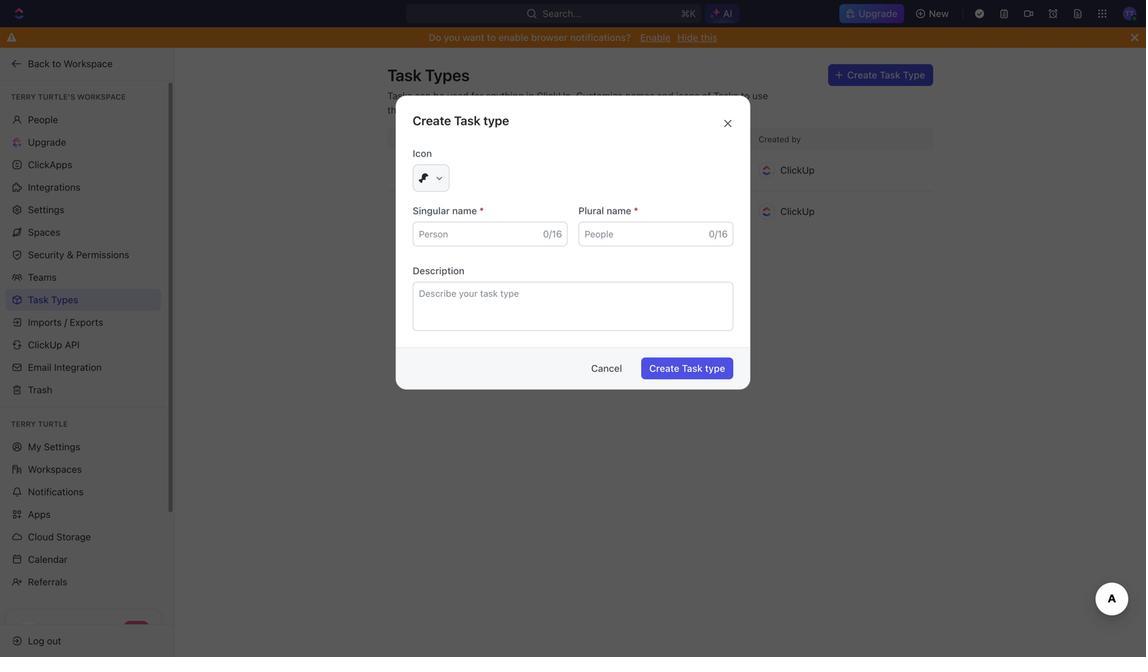Task type: describe. For each thing, give the bounding box(es) containing it.
notifications?
[[570, 32, 631, 43]]

log out button
[[5, 630, 162, 652]]

notifications
[[28, 486, 84, 497]]

clickup for milestone
[[781, 206, 815, 217]]

singular name *
[[413, 205, 484, 216]]

like
[[457, 104, 472, 116]]

my
[[28, 441, 41, 452]]

1 vertical spatial for
[[413, 104, 425, 116]]

tasks can be used for anything in clickup. customize names and icons of tasks to use them for things like epics, customers, people, invoices, 1on1s.
[[388, 90, 768, 116]]

People field
[[579, 222, 733, 246]]

email
[[28, 362, 52, 373]]

back to workspace
[[28, 58, 113, 69]]

security & permissions
[[28, 249, 129, 260]]

imports / exports link
[[5, 311, 161, 333]]

name
[[396, 134, 418, 144]]

api
[[65, 339, 80, 350]]

icons
[[676, 90, 700, 101]]

icon
[[413, 148, 432, 159]]

clickapps link
[[5, 154, 161, 176]]

0 vertical spatial types
[[425, 65, 470, 85]]

(default)
[[441, 166, 474, 175]]

enable
[[640, 32, 671, 43]]

people
[[28, 114, 58, 125]]

be
[[433, 90, 445, 101]]

clickup api
[[28, 339, 80, 350]]

plural
[[579, 205, 604, 216]]

2 horizontal spatial create
[[847, 69, 877, 81]]

⌘k
[[681, 8, 696, 19]]

0 horizontal spatial create task type
[[413, 113, 509, 128]]

do
[[429, 32, 441, 43]]

* for plural name *
[[634, 205, 638, 216]]

settings link
[[5, 199, 161, 221]]

workspace
[[64, 58, 113, 69]]

1 vertical spatial settings
[[44, 441, 80, 452]]

0/16 for singular name *
[[543, 228, 562, 239]]

0 horizontal spatial type
[[484, 113, 509, 128]]

&
[[67, 249, 74, 260]]

referrals
[[28, 576, 67, 587]]

1 horizontal spatial create
[[649, 363, 679, 374]]

0 horizontal spatial task types
[[28, 294, 78, 305]]

Person field
[[413, 222, 568, 246]]

back
[[28, 58, 50, 69]]

name for plural
[[607, 205, 631, 216]]

cloud
[[28, 531, 54, 542]]

drumstick bite image
[[419, 173, 428, 183]]

calendar link
[[5, 549, 161, 570]]

notifications link
[[5, 481, 161, 503]]

of
[[702, 90, 711, 101]]

log out
[[28, 635, 61, 646]]

clickup.
[[537, 90, 574, 101]]

back to workspace button
[[5, 53, 162, 75]]

1 horizontal spatial task types
[[388, 65, 470, 85]]

log
[[28, 635, 44, 646]]

anything
[[486, 90, 524, 101]]

people link
[[5, 109, 161, 131]]

cancel button
[[583, 358, 630, 379]]

things
[[427, 104, 455, 116]]

type
[[903, 69, 925, 81]]

0 vertical spatial settings
[[28, 204, 64, 215]]

new
[[929, 8, 949, 19]]

milestone
[[418, 206, 461, 217]]

integrations
[[28, 181, 81, 193]]

calendar
[[28, 554, 67, 565]]

upgrade for bottommost upgrade link
[[28, 136, 66, 148]]

workspaces link
[[5, 458, 161, 480]]

spaces link
[[5, 221, 161, 243]]

people,
[[557, 104, 590, 116]]

exports
[[70, 317, 103, 328]]

security
[[28, 249, 64, 260]]

this
[[701, 32, 717, 43]]

create task type button
[[828, 64, 933, 86]]



Task type: locate. For each thing, give the bounding box(es) containing it.
create down be at the top left of the page
[[413, 113, 451, 128]]

teams
[[28, 272, 57, 283]]

to inside button
[[52, 58, 61, 69]]

my settings
[[28, 441, 80, 452]]

epics,
[[475, 104, 501, 116]]

browser
[[531, 32, 568, 43]]

1 vertical spatial types
[[51, 294, 78, 305]]

types up be at the top left of the page
[[425, 65, 470, 85]]

task types
[[388, 65, 470, 85], [28, 294, 78, 305]]

0 vertical spatial to
[[487, 32, 496, 43]]

created
[[759, 134, 789, 144]]

0/16 for plural name *
[[709, 228, 728, 239]]

cancel
[[591, 363, 622, 374]]

types up imports / exports at the left
[[51, 294, 78, 305]]

1 horizontal spatial *
[[634, 205, 638, 216]]

0 horizontal spatial upgrade
[[28, 136, 66, 148]]

1 vertical spatial task types
[[28, 294, 78, 305]]

security & permissions link
[[5, 244, 161, 266]]

upgrade link
[[840, 4, 904, 23], [5, 131, 161, 153]]

name
[[452, 205, 477, 216], [607, 205, 631, 216]]

create task type button
[[641, 358, 733, 379]]

0 vertical spatial task types
[[388, 65, 470, 85]]

1 horizontal spatial to
[[487, 32, 496, 43]]

upgrade up clickapps
[[28, 136, 66, 148]]

tasks up them
[[388, 90, 412, 101]]

create task type
[[847, 69, 925, 81]]

upgrade
[[859, 8, 898, 19], [28, 136, 66, 148]]

0 horizontal spatial 0/16
[[543, 228, 562, 239]]

/
[[64, 317, 67, 328]]

email integration
[[28, 362, 102, 373]]

task types link
[[5, 289, 161, 311]]

upgrade link down people link
[[5, 131, 161, 153]]

create task type
[[413, 113, 509, 128], [649, 363, 725, 374]]

1 * from the left
[[480, 205, 484, 216]]

enable
[[499, 32, 529, 43]]

0 vertical spatial create task type
[[413, 113, 509, 128]]

2 horizontal spatial to
[[741, 90, 750, 101]]

integrations link
[[5, 176, 161, 198]]

task types up the can
[[388, 65, 470, 85]]

* for singular name *
[[480, 205, 484, 216]]

them
[[388, 104, 410, 116]]

you
[[444, 32, 460, 43]]

2 vertical spatial clickup
[[28, 339, 62, 350]]

1 name from the left
[[452, 205, 477, 216]]

for up epics,
[[471, 90, 483, 101]]

0 vertical spatial clickup
[[781, 164, 815, 176]]

1 horizontal spatial upgrade
[[859, 8, 898, 19]]

* up person "field"
[[480, 205, 484, 216]]

2 0/16 from the left
[[709, 228, 728, 239]]

imports / exports
[[28, 317, 103, 328]]

names
[[625, 90, 655, 101]]

1on1s.
[[633, 104, 660, 116]]

description
[[413, 265, 465, 276]]

upgrade left "new" button
[[859, 8, 898, 19]]

for down the can
[[413, 104, 425, 116]]

apps link
[[5, 504, 161, 525]]

settings up the workspaces
[[44, 441, 80, 452]]

to left use
[[741, 90, 750, 101]]

trash
[[28, 384, 52, 395]]

can
[[415, 90, 431, 101]]

created by
[[759, 134, 801, 144]]

name right singular
[[452, 205, 477, 216]]

2 vertical spatial to
[[741, 90, 750, 101]]

name right the plural
[[607, 205, 631, 216]]

1 horizontal spatial types
[[425, 65, 470, 85]]

used
[[447, 90, 469, 101]]

teams link
[[5, 266, 161, 288]]

create left type
[[847, 69, 877, 81]]

email integration link
[[5, 356, 161, 378]]

referrals link
[[5, 571, 161, 593]]

1 vertical spatial create task type
[[649, 363, 725, 374]]

to
[[487, 32, 496, 43], [52, 58, 61, 69], [741, 90, 750, 101]]

1 horizontal spatial 0/16
[[709, 228, 728, 239]]

want
[[463, 32, 484, 43]]

0/16
[[543, 228, 562, 239], [709, 228, 728, 239]]

hide
[[677, 32, 698, 43]]

invoices,
[[592, 104, 631, 116]]

*
[[480, 205, 484, 216], [634, 205, 638, 216]]

clickup
[[781, 164, 815, 176], [781, 206, 815, 217], [28, 339, 62, 350]]

1 horizontal spatial create task type
[[649, 363, 725, 374]]

0 horizontal spatial types
[[51, 294, 78, 305]]

1 vertical spatial type
[[705, 363, 725, 374]]

cloud storage link
[[5, 526, 161, 548]]

tasks
[[388, 90, 412, 101], [714, 90, 738, 101]]

0 vertical spatial for
[[471, 90, 483, 101]]

task (default)
[[418, 164, 474, 176]]

to right back
[[52, 58, 61, 69]]

upgrade for topmost upgrade link
[[859, 8, 898, 19]]

1 vertical spatial upgrade link
[[5, 131, 161, 153]]

upgrade link left "new" button
[[840, 4, 904, 23]]

customize
[[576, 90, 623, 101]]

0 horizontal spatial create
[[413, 113, 451, 128]]

Describe your task type text field
[[413, 282, 733, 331]]

workspaces
[[28, 464, 82, 475]]

to inside tasks can be used for anything in clickup. customize names and icons of tasks to use them for things like epics, customers, people, invoices, 1on1s.
[[741, 90, 750, 101]]

cloud storage
[[28, 531, 91, 542]]

plural name *
[[579, 205, 638, 216]]

clickup inside 'link'
[[28, 339, 62, 350]]

0 horizontal spatial *
[[480, 205, 484, 216]]

imports
[[28, 317, 62, 328]]

type
[[484, 113, 509, 128], [705, 363, 725, 374]]

tasks right the 'of'
[[714, 90, 738, 101]]

0 horizontal spatial name
[[452, 205, 477, 216]]

1 vertical spatial create
[[413, 113, 451, 128]]

1 horizontal spatial type
[[705, 363, 725, 374]]

settings up spaces
[[28, 204, 64, 215]]

task types up imports
[[28, 294, 78, 305]]

integration
[[54, 362, 102, 373]]

1 horizontal spatial tasks
[[714, 90, 738, 101]]

1 horizontal spatial for
[[471, 90, 483, 101]]

1 tasks from the left
[[388, 90, 412, 101]]

create right "cancel"
[[649, 363, 679, 374]]

create task type inside button
[[649, 363, 725, 374]]

0 vertical spatial upgrade
[[859, 8, 898, 19]]

clickup api link
[[5, 334, 161, 356]]

1 vertical spatial upgrade
[[28, 136, 66, 148]]

2 vertical spatial create
[[649, 363, 679, 374]]

clickup for task
[[781, 164, 815, 176]]

by
[[792, 134, 801, 144]]

use
[[752, 90, 768, 101]]

customers,
[[504, 104, 554, 116]]

new button
[[910, 3, 957, 25]]

2 tasks from the left
[[714, 90, 738, 101]]

clickapps
[[28, 159, 72, 170]]

1 horizontal spatial name
[[607, 205, 631, 216]]

name for singular
[[452, 205, 477, 216]]

2 name from the left
[[607, 205, 631, 216]]

2 * from the left
[[634, 205, 638, 216]]

0 vertical spatial type
[[484, 113, 509, 128]]

1 0/16 from the left
[[543, 228, 562, 239]]

my settings link
[[5, 436, 161, 458]]

trash link
[[5, 379, 161, 401]]

0 horizontal spatial upgrade link
[[5, 131, 161, 153]]

0 horizontal spatial tasks
[[388, 90, 412, 101]]

in
[[526, 90, 534, 101]]

1 vertical spatial to
[[52, 58, 61, 69]]

types
[[425, 65, 470, 85], [51, 294, 78, 305]]

0 vertical spatial upgrade link
[[840, 4, 904, 23]]

do you want to enable browser notifications? enable hide this
[[429, 32, 717, 43]]

task
[[388, 65, 422, 85], [880, 69, 901, 81], [454, 113, 481, 128], [418, 164, 438, 176], [28, 294, 49, 305], [682, 363, 703, 374]]

apps
[[28, 509, 51, 520]]

settings
[[28, 204, 64, 215], [44, 441, 80, 452]]

0 vertical spatial create
[[847, 69, 877, 81]]

singular
[[413, 205, 450, 216]]

storage
[[56, 531, 91, 542]]

0 horizontal spatial to
[[52, 58, 61, 69]]

1 horizontal spatial upgrade link
[[840, 4, 904, 23]]

search...
[[543, 8, 581, 19]]

0 horizontal spatial for
[[413, 104, 425, 116]]

1 vertical spatial clickup
[[781, 206, 815, 217]]

type inside button
[[705, 363, 725, 374]]

to right "want"
[[487, 32, 496, 43]]

* up people field
[[634, 205, 638, 216]]

permissions
[[76, 249, 129, 260]]



Task type: vqa. For each thing, say whether or not it's contained in the screenshot.
included
no



